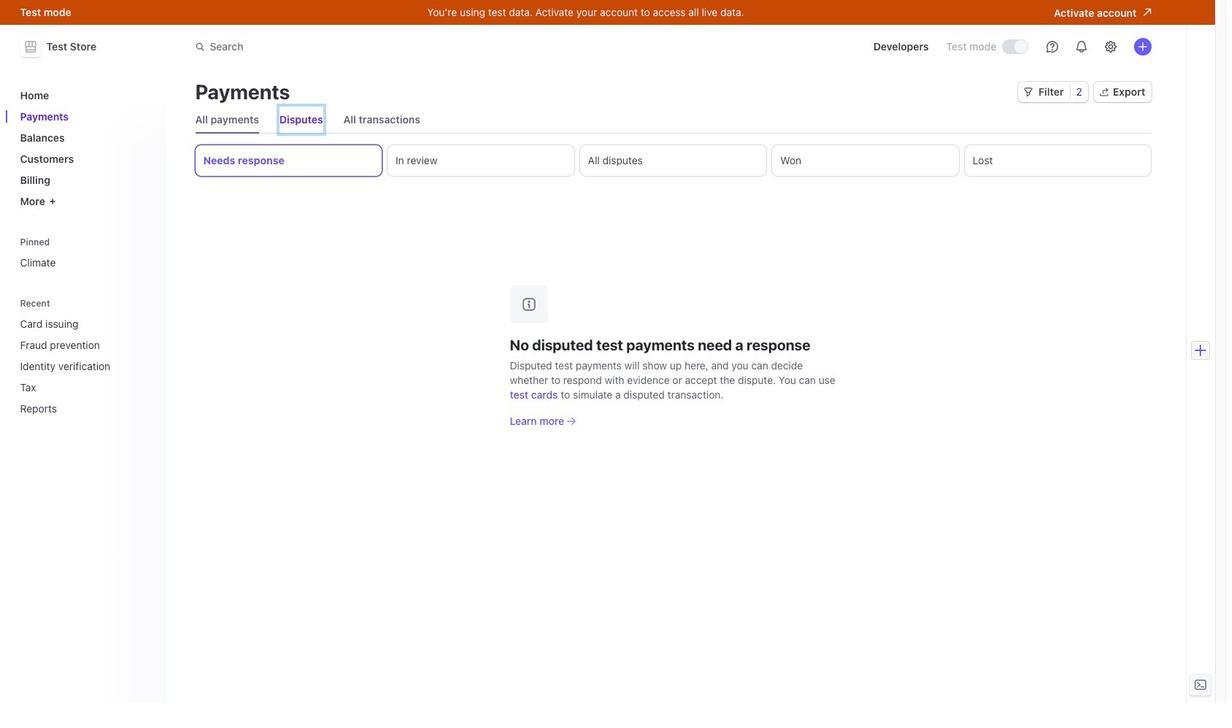 Task type: describe. For each thing, give the bounding box(es) containing it.
Test mode checkbox
[[1003, 40, 1028, 53]]

pinned element
[[14, 237, 157, 275]]

2 tab list from the top
[[195, 145, 1152, 176]]

1 tab list from the top
[[195, 107, 1152, 134]]

2 recent element from the top
[[14, 312, 157, 421]]

core navigation links element
[[14, 83, 157, 213]]

Search text field
[[187, 33, 598, 60]]

notifications image
[[1076, 41, 1088, 53]]

settings image
[[1105, 41, 1117, 53]]



Task type: locate. For each thing, give the bounding box(es) containing it.
1 vertical spatial tab list
[[195, 145, 1152, 176]]

recent element
[[14, 298, 157, 421], [14, 312, 157, 421]]

None search field
[[187, 33, 598, 60]]

tab list
[[195, 107, 1152, 134], [195, 145, 1152, 176]]

help image
[[1047, 41, 1058, 53]]

svg image
[[1024, 88, 1033, 96]]

1 recent element from the top
[[14, 298, 157, 421]]

0 vertical spatial tab list
[[195, 107, 1152, 134]]



Task type: vqa. For each thing, say whether or not it's contained in the screenshot.
Jul for Recognized
no



